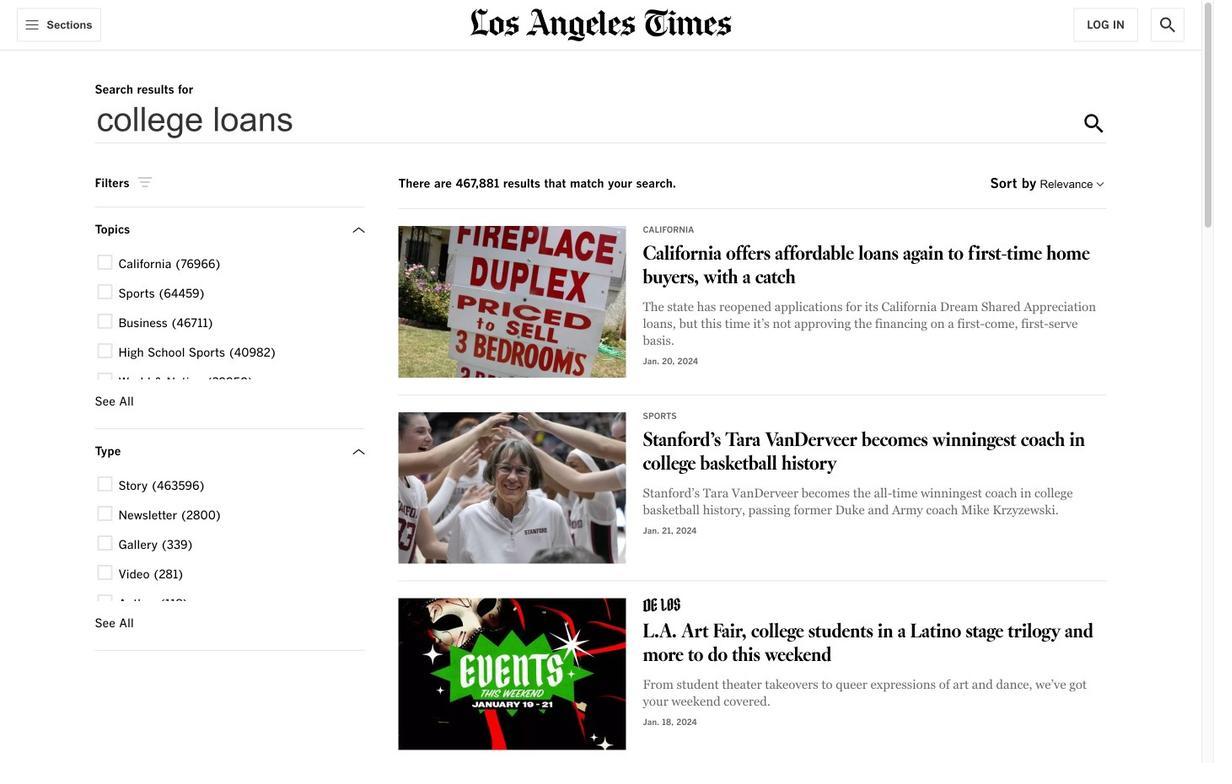 Task type: locate. For each thing, give the bounding box(es) containing it.
stanford coach tara vanderveer smiles as players celebrate her 1,202nd victory as a college coach. image
[[399, 412, 626, 564]]

None checkbox
[[97, 255, 113, 270], [97, 284, 113, 300], [97, 343, 113, 359], [97, 477, 113, 492], [97, 536, 113, 551], [97, 595, 113, 610], [97, 255, 113, 270], [97, 284, 113, 300], [97, 343, 113, 359], [97, 477, 113, 492], [97, 536, 113, 551], [97, 595, 113, 610]]

theater mask image
[[399, 599, 626, 751]]

home page image
[[470, 8, 732, 41]]

in this june 13, 2011 photo, a duplex is posted 'for sale' in los angeles. fewer people purchased previously occupied homes in may, bringing sales down to their lowest level of the year. (ap photo/reed saxon) image
[[399, 226, 626, 378]]

None checkbox
[[97, 314, 113, 329], [97, 373, 113, 388], [97, 506, 113, 521], [97, 565, 113, 580], [97, 314, 113, 329], [97, 373, 113, 388], [97, 506, 113, 521], [97, 565, 113, 580]]

search text field
[[95, 100, 1065, 143]]



Task type: vqa. For each thing, say whether or not it's contained in the screenshot.
1st head from left
no



